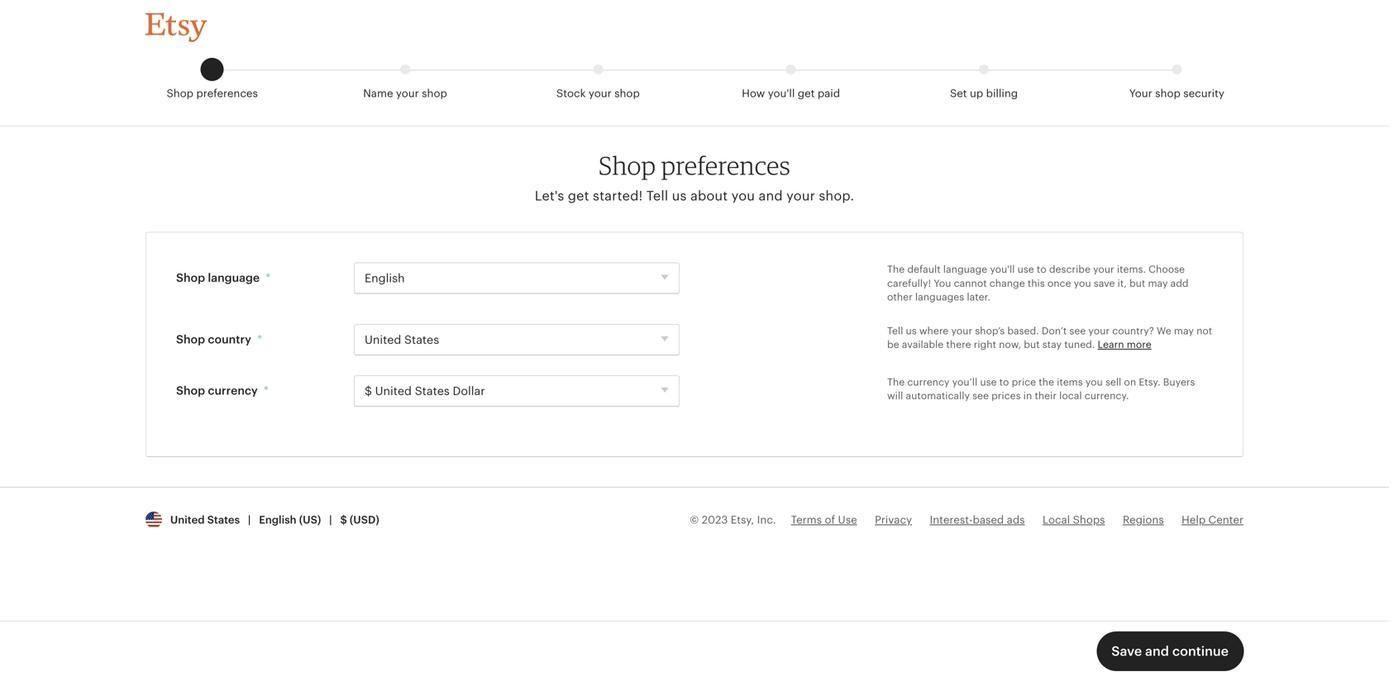 Task type: describe. For each thing, give the bounding box(es) containing it.
us image
[[146, 512, 162, 528]]

inc.
[[757, 514, 776, 526]]

2023
[[702, 514, 728, 526]]

shop preferences main content
[[0, 53, 1389, 681]]

sell
[[1106, 377, 1122, 388]]

items.
[[1117, 264, 1146, 275]]

continue
[[1172, 644, 1229, 659]]

learn
[[1098, 339, 1124, 350]]

the for shop currency *
[[887, 377, 905, 388]]

your
[[1129, 87, 1152, 100]]

us inside tell us where your shop's based. don't see your country? we may not be available there right now, but stay tuned.
[[906, 325, 917, 336]]

the
[[1039, 377, 1054, 388]]

regions button
[[1123, 513, 1164, 528]]

help center
[[1182, 514, 1244, 526]]

stock
[[556, 87, 586, 100]]

see inside tell us where your shop's based. don't see your country? we may not be available there right now, but stay tuned.
[[1070, 325, 1086, 336]]

1 | from the left
[[248, 514, 251, 526]]

shop's
[[975, 325, 1005, 336]]

preferences for shop preferences let's get started! tell us about you and your shop.
[[661, 150, 791, 181]]

in
[[1024, 390, 1032, 402]]

help
[[1182, 514, 1206, 526]]

there
[[946, 339, 971, 350]]

the for shop language *
[[887, 264, 905, 275]]

privacy link
[[875, 514, 912, 526]]

help center link
[[1182, 514, 1244, 526]]

price
[[1012, 377, 1036, 388]]

may inside the default language you'll use to describe your items. choose carefully! you cannot change this once you save it, but may add other languages later.
[[1148, 278, 1168, 289]]

describe
[[1049, 264, 1091, 275]]

get inside shop preferences let's get started! tell us about you and your shop.
[[568, 188, 589, 203]]

shop preferences link
[[116, 58, 309, 101]]

your up the learn
[[1089, 325, 1110, 336]]

us inside shop preferences let's get started! tell us about you and your shop.
[[672, 188, 687, 203]]

united states   |   english (us)   |   $ (usd)
[[165, 514, 379, 526]]

languages
[[915, 292, 964, 303]]

currency.
[[1085, 390, 1129, 402]]

we
[[1157, 325, 1172, 336]]

other
[[887, 292, 913, 303]]

be
[[887, 339, 899, 350]]

you
[[934, 278, 951, 289]]

(us)
[[299, 514, 321, 526]]

cannot
[[954, 278, 987, 289]]

* for shop currency *
[[264, 384, 269, 397]]

shop.
[[819, 188, 854, 203]]

shop for shop language *
[[176, 271, 205, 285]]

etsy.
[[1139, 377, 1161, 388]]

name your shop
[[363, 87, 447, 100]]

preferences for shop preferences
[[196, 87, 258, 100]]

you for preferences
[[732, 188, 755, 203]]

later.
[[967, 292, 991, 303]]

interest-based ads
[[930, 514, 1025, 526]]

change
[[990, 278, 1025, 289]]

set up billing link
[[888, 64, 1081, 101]]

center
[[1209, 514, 1244, 526]]

interest-
[[930, 514, 973, 526]]

learn more link
[[1098, 339, 1152, 350]]

shop for shop currency *
[[176, 384, 205, 397]]

their
[[1035, 390, 1057, 402]]

you for currency
[[1086, 377, 1103, 388]]

billing
[[986, 87, 1018, 100]]

set up billing
[[950, 87, 1018, 100]]

started!
[[593, 188, 643, 203]]

add
[[1171, 278, 1189, 289]]

stock your shop
[[556, 87, 640, 100]]

about
[[690, 188, 728, 203]]

shop for shop preferences let's get started! tell us about you and your shop.
[[599, 150, 656, 181]]

don't
[[1042, 325, 1067, 336]]

save
[[1094, 278, 1115, 289]]

©
[[690, 514, 699, 526]]

$
[[340, 514, 347, 526]]

prices
[[992, 390, 1021, 402]]

shop country *
[[176, 333, 262, 346]]

local shops link
[[1043, 514, 1105, 526]]

terms of use
[[791, 514, 857, 526]]

currency for shop
[[208, 384, 258, 397]]

paid
[[818, 87, 840, 100]]

the default language you'll use to describe your items. choose carefully! you cannot change this once you save it, but may add other languages later.
[[887, 264, 1189, 303]]

name your shop link
[[309, 64, 502, 101]]

of
[[825, 514, 835, 526]]

shops
[[1073, 514, 1105, 526]]

get inside how you'll get paid link
[[798, 87, 815, 100]]

security
[[1184, 87, 1225, 100]]

shop language *
[[176, 271, 271, 285]]

it,
[[1118, 278, 1127, 289]]

local
[[1043, 514, 1070, 526]]

default
[[907, 264, 941, 275]]

but inside the default language you'll use to describe your items. choose carefully! you cannot change this once you save it, but may add other languages later.
[[1130, 278, 1146, 289]]

your shop security
[[1129, 87, 1225, 100]]

use inside the default language you'll use to describe your items. choose carefully! you cannot change this once you save it, but may add other languages later.
[[1018, 264, 1034, 275]]

country
[[208, 333, 251, 346]]



Task type: vqa. For each thing, say whether or not it's contained in the screenshot.
Name
yes



Task type: locate. For each thing, give the bounding box(es) containing it.
not
[[1197, 325, 1212, 336]]

and right 'save'
[[1145, 644, 1169, 659]]

0 vertical spatial use
[[1018, 264, 1034, 275]]

the currency you'll use to price the items you sell on etsy. buyers will automatically see prices in their local currency.
[[887, 377, 1195, 402]]

the
[[887, 264, 905, 275], [887, 377, 905, 388]]

*
[[266, 271, 271, 285], [257, 333, 262, 346], [264, 384, 269, 397]]

1 vertical spatial *
[[257, 333, 262, 346]]

2 | from the left
[[329, 514, 332, 526]]

0 horizontal spatial currency
[[208, 384, 258, 397]]

1 horizontal spatial may
[[1174, 325, 1194, 336]]

right
[[974, 339, 996, 350]]

shop
[[167, 87, 193, 100], [599, 150, 656, 181], [176, 271, 205, 285], [176, 333, 205, 346], [176, 384, 205, 397]]

you'll
[[768, 87, 795, 100], [990, 264, 1015, 275]]

shop right name at the left top of page
[[422, 87, 447, 100]]

save
[[1112, 644, 1142, 659]]

language inside the default language you'll use to describe your items. choose carefully! you cannot change this once you save it, but may add other languages later.
[[943, 264, 987, 275]]

on
[[1124, 377, 1136, 388]]

0 vertical spatial *
[[266, 271, 271, 285]]

1 horizontal spatial language
[[943, 264, 987, 275]]

terms
[[791, 514, 822, 526]]

shop for shop country *
[[176, 333, 205, 346]]

1 horizontal spatial see
[[1070, 325, 1086, 336]]

| right states
[[248, 514, 251, 526]]

you inside the default language you'll use to describe your items. choose carefully! you cannot change this once you save it, but may add other languages later.
[[1074, 278, 1091, 289]]

tell right "started!"
[[646, 188, 668, 203]]

items
[[1057, 377, 1083, 388]]

0 horizontal spatial tell
[[646, 188, 668, 203]]

use up prices
[[980, 377, 997, 388]]

once
[[1048, 278, 1071, 289]]

0 vertical spatial and
[[759, 188, 783, 203]]

and inside button
[[1145, 644, 1169, 659]]

may inside tell us where your shop's based. don't see your country? we may not be available there right now, but stay tuned.
[[1174, 325, 1194, 336]]

us left about
[[672, 188, 687, 203]]

interest-based ads link
[[930, 514, 1025, 526]]

1 horizontal spatial use
[[1018, 264, 1034, 275]]

shop inside your shop security link
[[1155, 87, 1181, 100]]

now,
[[999, 339, 1021, 350]]

how you'll get paid link
[[695, 64, 888, 101]]

see up tuned.
[[1070, 325, 1086, 336]]

get
[[798, 87, 815, 100], [568, 188, 589, 203]]

name
[[363, 87, 393, 100]]

your up the save
[[1093, 264, 1114, 275]]

will
[[887, 390, 903, 402]]

your
[[396, 87, 419, 100], [589, 87, 612, 100], [787, 188, 815, 203], [1093, 264, 1114, 275], [951, 325, 973, 336], [1089, 325, 1110, 336]]

1 vertical spatial see
[[973, 390, 989, 402]]

2 horizontal spatial shop
[[1155, 87, 1181, 100]]

currency down 'country'
[[208, 384, 258, 397]]

currency inside the currency you'll use to price the items you sell on etsy. buyers will automatically see prices in their local currency.
[[907, 377, 950, 388]]

buyers
[[1163, 377, 1195, 388]]

1 vertical spatial get
[[568, 188, 589, 203]]

1 horizontal spatial shop
[[614, 87, 640, 100]]

language up cannot
[[943, 264, 987, 275]]

0 vertical spatial may
[[1148, 278, 1168, 289]]

your right 'stock'
[[589, 87, 612, 100]]

0 vertical spatial the
[[887, 264, 905, 275]]

0 vertical spatial get
[[798, 87, 815, 100]]

to up this
[[1037, 264, 1047, 275]]

tell inside shop preferences let's get started! tell us about you and your shop.
[[646, 188, 668, 203]]

preferences inside shop preferences link
[[196, 87, 258, 100]]

1 horizontal spatial us
[[906, 325, 917, 336]]

may down the choose
[[1148, 278, 1168, 289]]

you down describe
[[1074, 278, 1091, 289]]

0 horizontal spatial get
[[568, 188, 589, 203]]

shop preferences
[[167, 87, 258, 100]]

0 horizontal spatial but
[[1024, 339, 1040, 350]]

see down the you'll on the right of page
[[973, 390, 989, 402]]

1 horizontal spatial but
[[1130, 278, 1146, 289]]

tuned.
[[1064, 339, 1095, 350]]

1 vertical spatial preferences
[[661, 150, 791, 181]]

0 vertical spatial us
[[672, 188, 687, 203]]

shop inside stock your shop link
[[614, 87, 640, 100]]

1 vertical spatial tell
[[887, 325, 903, 336]]

states
[[207, 514, 240, 526]]

to
[[1037, 264, 1047, 275], [999, 377, 1009, 388]]

0 horizontal spatial shop
[[422, 87, 447, 100]]

get left paid
[[798, 87, 815, 100]]

1 vertical spatial may
[[1174, 325, 1194, 336]]

may right we
[[1174, 325, 1194, 336]]

let's
[[535, 188, 564, 203]]

currency
[[907, 377, 950, 388], [208, 384, 258, 397]]

regions
[[1123, 514, 1164, 526]]

2 shop from the left
[[614, 87, 640, 100]]

you'll inside the default language you'll use to describe your items. choose carefully! you cannot change this once you save it, but may add other languages later.
[[990, 264, 1015, 275]]

0 horizontal spatial you'll
[[768, 87, 795, 100]]

0 horizontal spatial us
[[672, 188, 687, 203]]

shop
[[422, 87, 447, 100], [614, 87, 640, 100], [1155, 87, 1181, 100]]

shop inside name your shop link
[[422, 87, 447, 100]]

how you'll get paid
[[742, 87, 840, 100]]

2 vertical spatial *
[[264, 384, 269, 397]]

1 vertical spatial use
[[980, 377, 997, 388]]

your inside name your shop link
[[396, 87, 419, 100]]

1 vertical spatial but
[[1024, 339, 1040, 350]]

your up there
[[951, 325, 973, 336]]

get right "let's"
[[568, 188, 589, 203]]

1 horizontal spatial |
[[329, 514, 332, 526]]

local shops
[[1043, 514, 1105, 526]]

shop preferences let's get started! tell us about you and your shop.
[[535, 150, 854, 203]]

the up will in the right of the page
[[887, 377, 905, 388]]

you inside shop preferences let's get started! tell us about you and your shop.
[[732, 188, 755, 203]]

privacy
[[875, 514, 912, 526]]

1 horizontal spatial to
[[1037, 264, 1047, 275]]

0 horizontal spatial to
[[999, 377, 1009, 388]]

use
[[838, 514, 857, 526]]

your inside the default language you'll use to describe your items. choose carefully! you cannot change this once you save it, but may add other languages later.
[[1093, 264, 1114, 275]]

you right about
[[732, 188, 755, 203]]

you'll up change
[[990, 264, 1015, 275]]

the up carefully!
[[887, 264, 905, 275]]

united
[[170, 514, 205, 526]]

1 horizontal spatial and
[[1145, 644, 1169, 659]]

0 horizontal spatial |
[[248, 514, 251, 526]]

the inside the currency you'll use to price the items you sell on etsy. buyers will automatically see prices in their local currency.
[[887, 377, 905, 388]]

carefully!
[[887, 278, 931, 289]]

(usd)
[[350, 514, 379, 526]]

and right about
[[759, 188, 783, 203]]

to up prices
[[999, 377, 1009, 388]]

0 horizontal spatial use
[[980, 377, 997, 388]]

but inside tell us where your shop's based. don't see your country? we may not be available there right now, but stay tuned.
[[1024, 339, 1040, 350]]

use up this
[[1018, 264, 1034, 275]]

language up 'country'
[[208, 271, 260, 285]]

your shop security link
[[1081, 64, 1273, 101]]

where
[[919, 325, 949, 336]]

1 the from the top
[[887, 264, 905, 275]]

currency up the automatically
[[907, 377, 950, 388]]

* for shop language *
[[266, 271, 271, 285]]

your inside shop preferences let's get started! tell us about you and your shop.
[[787, 188, 815, 203]]

* for shop country *
[[257, 333, 262, 346]]

1 vertical spatial to
[[999, 377, 1009, 388]]

see inside the currency you'll use to price the items you sell on etsy. buyers will automatically see prices in their local currency.
[[973, 390, 989, 402]]

0 vertical spatial but
[[1130, 278, 1146, 289]]

3 shop from the left
[[1155, 87, 1181, 100]]

currency for the
[[907, 377, 950, 388]]

shop currency *
[[176, 384, 269, 397]]

stay
[[1043, 339, 1062, 350]]

1 vertical spatial us
[[906, 325, 917, 336]]

0 vertical spatial preferences
[[196, 87, 258, 100]]

your inside stock your shop link
[[589, 87, 612, 100]]

0 vertical spatial you'll
[[768, 87, 795, 100]]

0 horizontal spatial and
[[759, 188, 783, 203]]

1 vertical spatial you'll
[[990, 264, 1015, 275]]

your left shop.
[[787, 188, 815, 203]]

you up currency.
[[1086, 377, 1103, 388]]

0 vertical spatial see
[[1070, 325, 1086, 336]]

1 shop from the left
[[422, 87, 447, 100]]

local
[[1059, 390, 1082, 402]]

shop for stock your shop
[[614, 87, 640, 100]]

0 vertical spatial to
[[1037, 264, 1047, 275]]

shop right "your"
[[1155, 87, 1181, 100]]

and
[[759, 188, 783, 203], [1145, 644, 1169, 659]]

2 vertical spatial you
[[1086, 377, 1103, 388]]

to inside the currency you'll use to price the items you sell on etsy. buyers will automatically see prices in their local currency.
[[999, 377, 1009, 388]]

to inside the default language you'll use to describe your items. choose carefully! you cannot change this once you save it, but may add other languages later.
[[1037, 264, 1047, 275]]

|
[[248, 514, 251, 526], [329, 514, 332, 526]]

based.
[[1007, 325, 1039, 336]]

1 horizontal spatial get
[[798, 87, 815, 100]]

see
[[1070, 325, 1086, 336], [973, 390, 989, 402]]

save and continue
[[1112, 644, 1229, 659]]

us up available
[[906, 325, 917, 336]]

0 vertical spatial you
[[732, 188, 755, 203]]

0 horizontal spatial language
[[208, 271, 260, 285]]

shop for shop preferences
[[167, 87, 193, 100]]

automatically
[[906, 390, 970, 402]]

the inside the default language you'll use to describe your items. choose carefully! you cannot change this once you save it, but may add other languages later.
[[887, 264, 905, 275]]

preferences inside shop preferences let's get started! tell us about you and your shop.
[[661, 150, 791, 181]]

available
[[902, 339, 944, 350]]

terms of use link
[[791, 514, 857, 526]]

1 vertical spatial and
[[1145, 644, 1169, 659]]

1 horizontal spatial tell
[[887, 325, 903, 336]]

shop right 'stock'
[[614, 87, 640, 100]]

1 horizontal spatial currency
[[907, 377, 950, 388]]

© 2023 etsy, inc.
[[690, 514, 776, 526]]

set
[[950, 87, 967, 100]]

you'll right the how
[[768, 87, 795, 100]]

but down based.
[[1024, 339, 1040, 350]]

1 vertical spatial the
[[887, 377, 905, 388]]

ads
[[1007, 514, 1025, 526]]

0 horizontal spatial may
[[1148, 278, 1168, 289]]

1 vertical spatial you
[[1074, 278, 1091, 289]]

country?
[[1112, 325, 1154, 336]]

0 vertical spatial tell
[[646, 188, 668, 203]]

1 horizontal spatial preferences
[[661, 150, 791, 181]]

up
[[970, 87, 983, 100]]

learn more
[[1098, 339, 1152, 350]]

but
[[1130, 278, 1146, 289], [1024, 339, 1040, 350]]

0 horizontal spatial see
[[973, 390, 989, 402]]

tell up be
[[887, 325, 903, 336]]

and inside shop preferences let's get started! tell us about you and your shop.
[[759, 188, 783, 203]]

you'll
[[952, 377, 978, 388]]

tell us where your shop's based. don't see your country? we may not be available there right now, but stay tuned.
[[887, 325, 1212, 350]]

| left $
[[329, 514, 332, 526]]

choose
[[1149, 264, 1185, 275]]

based
[[973, 514, 1004, 526]]

you
[[732, 188, 755, 203], [1074, 278, 1091, 289], [1086, 377, 1103, 388]]

etsy,
[[731, 514, 754, 526]]

you inside the currency you'll use to price the items you sell on etsy. buyers will automatically see prices in their local currency.
[[1086, 377, 1103, 388]]

tell inside tell us where your shop's based. don't see your country? we may not be available there right now, but stay tuned.
[[887, 325, 903, 336]]

shop inside shop preferences let's get started! tell us about you and your shop.
[[599, 150, 656, 181]]

1 horizontal spatial you'll
[[990, 264, 1015, 275]]

language
[[943, 264, 987, 275], [208, 271, 260, 285]]

2 the from the top
[[887, 377, 905, 388]]

tell
[[646, 188, 668, 203], [887, 325, 903, 336]]

0 horizontal spatial preferences
[[196, 87, 258, 100]]

you'll inside how you'll get paid link
[[768, 87, 795, 100]]

more
[[1127, 339, 1152, 350]]

but down items. on the top of page
[[1130, 278, 1146, 289]]

use inside the currency you'll use to price the items you sell on etsy. buyers will automatically see prices in their local currency.
[[980, 377, 997, 388]]

shop for name your shop
[[422, 87, 447, 100]]

your right name at the left top of page
[[396, 87, 419, 100]]



